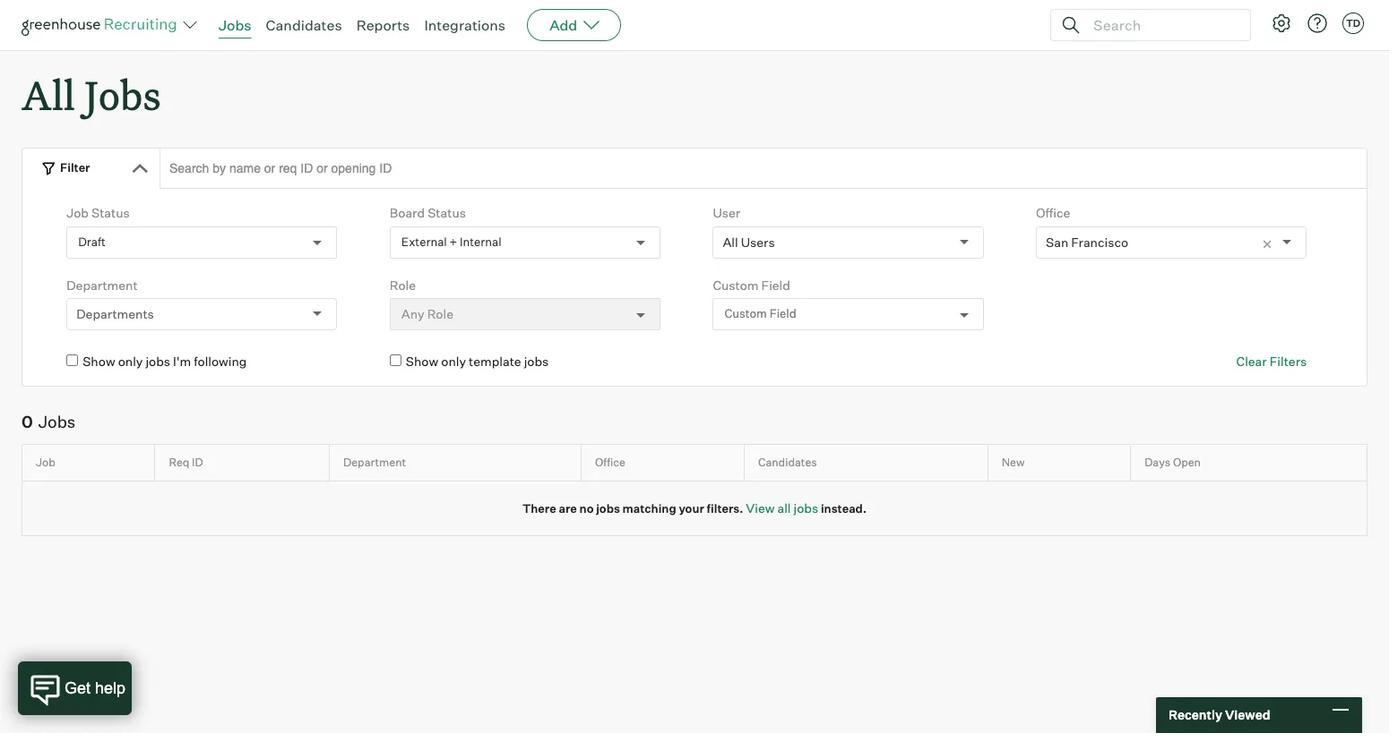 Task type: locate. For each thing, give the bounding box(es) containing it.
office
[[1036, 205, 1070, 221], [595, 456, 625, 470]]

external + internal
[[401, 235, 502, 249]]

instead.
[[821, 502, 867, 516]]

reports link
[[356, 16, 410, 34]]

1 horizontal spatial job
[[66, 205, 89, 221]]

all for all users
[[723, 235, 738, 250]]

jobs left i'm
[[146, 354, 170, 369]]

2 vertical spatial jobs
[[38, 412, 75, 432]]

office up san
[[1036, 205, 1070, 221]]

1 show from the left
[[83, 354, 115, 369]]

jobs
[[146, 354, 170, 369], [524, 354, 549, 369], [794, 501, 818, 516], [596, 502, 620, 516]]

field
[[761, 278, 790, 293], [770, 307, 796, 321]]

1 horizontal spatial only
[[441, 354, 466, 369]]

status
[[91, 205, 130, 221], [428, 205, 466, 221]]

0 horizontal spatial only
[[118, 354, 143, 369]]

0 vertical spatial jobs
[[219, 16, 251, 34]]

0 horizontal spatial show
[[83, 354, 115, 369]]

1 only from the left
[[118, 354, 143, 369]]

all
[[777, 501, 791, 516]]

all jobs
[[22, 68, 161, 121]]

users
[[741, 235, 775, 250]]

job up draft
[[66, 205, 89, 221]]

0 horizontal spatial jobs
[[38, 412, 75, 432]]

template
[[469, 354, 521, 369]]

status up external + internal
[[428, 205, 466, 221]]

1 horizontal spatial department
[[343, 456, 406, 470]]

only
[[118, 354, 143, 369], [441, 354, 466, 369]]

2 show from the left
[[406, 354, 438, 369]]

1 vertical spatial jobs
[[84, 68, 161, 121]]

days open
[[1145, 456, 1201, 470]]

draft
[[78, 235, 106, 249]]

job
[[66, 205, 89, 221], [36, 456, 55, 470]]

0 horizontal spatial department
[[66, 278, 138, 293]]

1 horizontal spatial office
[[1036, 205, 1070, 221]]

custom field down all users option
[[713, 278, 790, 293]]

0 jobs
[[22, 412, 75, 432]]

departments
[[76, 307, 154, 322]]

custom field down users
[[724, 307, 796, 321]]

0 vertical spatial department
[[66, 278, 138, 293]]

status for job status
[[91, 205, 130, 221]]

1 vertical spatial candidates
[[758, 456, 817, 470]]

custom
[[713, 278, 759, 293], [724, 307, 767, 321]]

Search text field
[[1089, 12, 1234, 38]]

1 horizontal spatial status
[[428, 205, 466, 221]]

req id
[[169, 456, 203, 470]]

1 horizontal spatial candidates
[[758, 456, 817, 470]]

0 vertical spatial candidates
[[266, 16, 342, 34]]

candidates
[[266, 16, 342, 34], [758, 456, 817, 470]]

2 only from the left
[[441, 354, 466, 369]]

all left users
[[723, 235, 738, 250]]

jobs for 0 jobs
[[38, 412, 75, 432]]

show right show only jobs i'm following 'option'
[[83, 354, 115, 369]]

greenhouse recruiting image
[[22, 14, 183, 36]]

Show only template jobs checkbox
[[390, 355, 401, 367]]

jobs right no
[[596, 502, 620, 516]]

all
[[22, 68, 75, 121], [723, 235, 738, 250]]

status up draft
[[91, 205, 130, 221]]

only down departments
[[118, 354, 143, 369]]

0 vertical spatial office
[[1036, 205, 1070, 221]]

view all jobs link
[[746, 501, 818, 516]]

1 horizontal spatial show
[[406, 354, 438, 369]]

there are no jobs matching your filters. view all jobs instead.
[[522, 501, 867, 516]]

candidates right jobs 'link'
[[266, 16, 342, 34]]

office up the matching
[[595, 456, 625, 470]]

jobs down greenhouse recruiting image
[[84, 68, 161, 121]]

show only template jobs
[[406, 354, 549, 369]]

0 horizontal spatial office
[[595, 456, 625, 470]]

job down 0 jobs
[[36, 456, 55, 470]]

jobs left candidates link
[[219, 16, 251, 34]]

view
[[746, 501, 775, 516]]

0 vertical spatial all
[[22, 68, 75, 121]]

show for show only template jobs
[[406, 354, 438, 369]]

0 horizontal spatial job
[[36, 456, 55, 470]]

jobs right 0
[[38, 412, 75, 432]]

custom field
[[713, 278, 790, 293], [724, 307, 796, 321]]

0 vertical spatial custom
[[713, 278, 759, 293]]

candidates up the all
[[758, 456, 817, 470]]

1 vertical spatial all
[[723, 235, 738, 250]]

all up filter
[[22, 68, 75, 121]]

0 vertical spatial custom field
[[713, 278, 790, 293]]

new
[[1002, 456, 1025, 470]]

all users option
[[723, 235, 775, 250]]

department
[[66, 278, 138, 293], [343, 456, 406, 470]]

req
[[169, 456, 189, 470]]

there
[[522, 502, 556, 516]]

jobs
[[219, 16, 251, 34], [84, 68, 161, 121], [38, 412, 75, 432]]

role
[[390, 278, 416, 293]]

matching
[[622, 502, 676, 516]]

1 status from the left
[[91, 205, 130, 221]]

1 horizontal spatial jobs
[[84, 68, 161, 121]]

0 horizontal spatial all
[[22, 68, 75, 121]]

jobs link
[[219, 16, 251, 34]]

2 status from the left
[[428, 205, 466, 221]]

board status
[[390, 205, 466, 221]]

1 vertical spatial custom field
[[724, 307, 796, 321]]

your
[[679, 502, 704, 516]]

show
[[83, 354, 115, 369], [406, 354, 438, 369]]

only left template
[[441, 354, 466, 369]]

0 horizontal spatial status
[[91, 205, 130, 221]]

integrations link
[[424, 16, 506, 34]]

clear filters link
[[1236, 353, 1307, 371]]

job status
[[66, 205, 130, 221]]

user
[[713, 205, 740, 221]]

francisco
[[1071, 235, 1128, 250]]

1 vertical spatial job
[[36, 456, 55, 470]]

show right "show only template jobs" checkbox
[[406, 354, 438, 369]]

open
[[1173, 456, 1201, 470]]

0 vertical spatial job
[[66, 205, 89, 221]]

1 horizontal spatial all
[[723, 235, 738, 250]]



Task type: describe. For each thing, give the bounding box(es) containing it.
job for job
[[36, 456, 55, 470]]

reports
[[356, 16, 410, 34]]

following
[[194, 354, 247, 369]]

viewed
[[1225, 708, 1270, 723]]

clear
[[1236, 354, 1267, 369]]

filters.
[[707, 502, 743, 516]]

jobs for all jobs
[[84, 68, 161, 121]]

0
[[22, 412, 33, 432]]

id
[[192, 456, 203, 470]]

status for board status
[[428, 205, 466, 221]]

clear value element
[[1261, 227, 1283, 258]]

external
[[401, 235, 447, 249]]

configure image
[[1271, 13, 1292, 34]]

only for jobs
[[118, 354, 143, 369]]

all for all jobs
[[22, 68, 75, 121]]

filter
[[60, 161, 90, 175]]

Search by name or req ID or opening ID text field
[[160, 148, 1368, 189]]

recently viewed
[[1169, 708, 1270, 723]]

Show only jobs I'm following checkbox
[[66, 355, 78, 367]]

are
[[559, 502, 577, 516]]

1 vertical spatial office
[[595, 456, 625, 470]]

internal
[[460, 235, 502, 249]]

2 horizontal spatial jobs
[[219, 16, 251, 34]]

td button
[[1343, 13, 1364, 34]]

td button
[[1339, 9, 1368, 38]]

0 vertical spatial field
[[761, 278, 790, 293]]

filters
[[1270, 354, 1307, 369]]

show for show only jobs i'm following
[[83, 354, 115, 369]]

only for template
[[441, 354, 466, 369]]

1 vertical spatial department
[[343, 456, 406, 470]]

1 vertical spatial field
[[770, 307, 796, 321]]

add button
[[527, 9, 621, 41]]

job for job status
[[66, 205, 89, 221]]

td
[[1346, 17, 1361, 30]]

jobs right template
[[524, 354, 549, 369]]

san francisco
[[1046, 235, 1128, 250]]

clear filters
[[1236, 354, 1307, 369]]

no
[[579, 502, 594, 516]]

+
[[449, 235, 457, 249]]

1 vertical spatial custom
[[724, 307, 767, 321]]

all users
[[723, 235, 775, 250]]

jobs inside the there are no jobs matching your filters. view all jobs instead.
[[596, 502, 620, 516]]

jobs right the all
[[794, 501, 818, 516]]

san francisco option
[[1046, 235, 1128, 250]]

i'm
[[173, 354, 191, 369]]

san
[[1046, 235, 1069, 250]]

clear value image
[[1261, 238, 1274, 251]]

days
[[1145, 456, 1171, 470]]

add
[[549, 16, 577, 34]]

show only jobs i'm following
[[83, 354, 247, 369]]

recently
[[1169, 708, 1222, 723]]

0 horizontal spatial candidates
[[266, 16, 342, 34]]

candidates link
[[266, 16, 342, 34]]

integrations
[[424, 16, 506, 34]]

board
[[390, 205, 425, 221]]



Task type: vqa. For each thing, say whether or not it's contained in the screenshot.
'Application Type'
no



